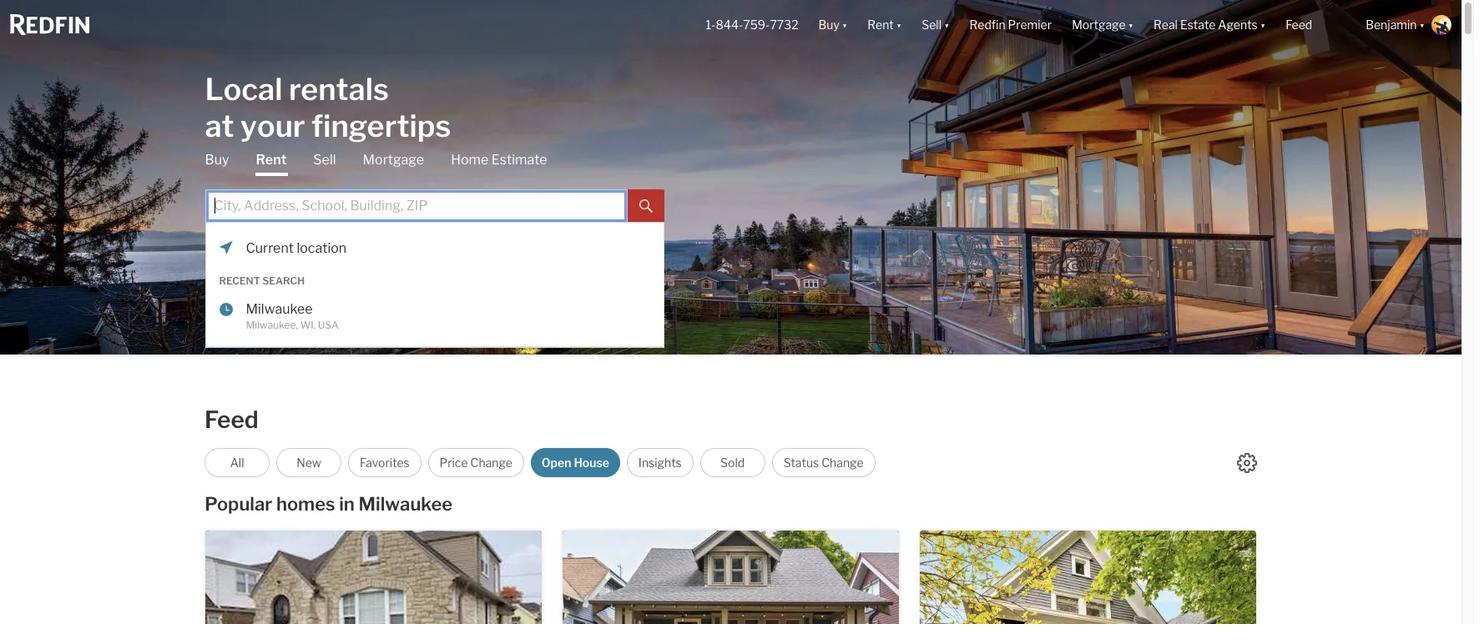 Task type: locate. For each thing, give the bounding box(es) containing it.
search
[[262, 274, 305, 287]]

status
[[784, 456, 819, 470]]

estimate
[[492, 152, 547, 167]]

real
[[1154, 18, 1178, 32]]

milwaukee down the favorites radio
[[359, 494, 453, 515]]

Open House radio
[[531, 448, 620, 478]]

sell inside dropdown button
[[922, 18, 942, 32]]

3 ▾ from the left
[[945, 18, 950, 32]]

wi,
[[300, 319, 316, 332]]

buy down at on the top left
[[205, 152, 229, 167]]

change inside option
[[471, 456, 513, 470]]

▾ left rent ▾
[[842, 18, 848, 32]]

rent right buy ▾
[[868, 18, 894, 32]]

0 vertical spatial milwaukee
[[246, 301, 313, 317]]

1 horizontal spatial milwaukee
[[359, 494, 453, 515]]

sell right rent ▾
[[922, 18, 942, 32]]

your
[[241, 107, 305, 144]]

4 ▾ from the left
[[1129, 18, 1134, 32]]

price
[[440, 456, 468, 470]]

insights
[[639, 456, 682, 470]]

rent for rent
[[256, 152, 287, 167]]

buy right 7732
[[819, 18, 840, 32]]

sell ▾ button
[[922, 0, 950, 50]]

mortgage
[[1072, 18, 1126, 32], [363, 152, 424, 167]]

3 photo of 3464 n newhall st, milwaukee, wi 53211 image from the left
[[1257, 531, 1475, 625]]

mortgage left real at the top right of page
[[1072, 18, 1126, 32]]

▾ left redfin
[[945, 18, 950, 32]]

1 horizontal spatial feed
[[1286, 18, 1313, 32]]

real estate agents ▾ link
[[1154, 0, 1266, 50]]

milwaukee inside milwaukee milwaukee, wi, usa
[[246, 301, 313, 317]]

1 vertical spatial milwaukee
[[359, 494, 453, 515]]

real estate agents ▾
[[1154, 18, 1266, 32]]

agents
[[1219, 18, 1258, 32]]

feed up all option
[[205, 406, 259, 434]]

photo of 3324 s 13th st, milwaukee, wi 53215 image
[[0, 531, 205, 625], [205, 531, 542, 625], [542, 531, 878, 625]]

home estimate link
[[451, 151, 547, 169]]

1 photo of 3464 n newhall st, milwaukee, wi 53211 image from the left
[[584, 531, 921, 625]]

feed
[[1286, 18, 1313, 32], [205, 406, 259, 434]]

home estimate
[[451, 152, 547, 167]]

▾ left real at the top right of page
[[1129, 18, 1134, 32]]

current location button
[[246, 239, 650, 258]]

sell link
[[313, 151, 336, 169]]

759-
[[743, 18, 770, 32]]

Sold radio
[[700, 448, 766, 478]]

1 ▾ from the left
[[842, 18, 848, 32]]

2 change from the left
[[822, 456, 864, 470]]

change right status
[[822, 456, 864, 470]]

rent
[[868, 18, 894, 32], [256, 152, 287, 167]]

sell inside tab list
[[313, 152, 336, 167]]

City, Address, School, Building, ZIP search field
[[205, 189, 628, 223]]

1-844-759-7732
[[706, 18, 799, 32]]

mortgage ▾ button
[[1072, 0, 1134, 50]]

change
[[471, 456, 513, 470], [822, 456, 864, 470]]

benjamin
[[1366, 18, 1418, 32]]

1-844-759-7732 link
[[706, 18, 799, 32]]

6 ▾ from the left
[[1420, 18, 1426, 32]]

1 horizontal spatial sell
[[922, 18, 942, 32]]

▾ for sell ▾
[[945, 18, 950, 32]]

location
[[297, 240, 347, 256]]

buy
[[819, 18, 840, 32], [205, 152, 229, 167]]

buy for buy
[[205, 152, 229, 167]]

submit search image
[[639, 200, 653, 213]]

844-
[[716, 18, 743, 32]]

mortgage down 'fingertips'
[[363, 152, 424, 167]]

1 vertical spatial rent
[[256, 152, 287, 167]]

photo of 3464 n newhall st, milwaukee, wi 53211 image
[[584, 531, 921, 625], [920, 531, 1257, 625], [1257, 531, 1475, 625]]

change inside radio
[[822, 456, 864, 470]]

Favorites radio
[[348, 448, 421, 478]]

photo of 1538 n 54th st, milwaukee, wi 53208 image
[[226, 531, 563, 625], [563, 531, 899, 625], [899, 531, 1236, 625]]

fingertips
[[312, 107, 451, 144]]

redfin
[[970, 18, 1006, 32]]

mortgage inside dropdown button
[[1072, 18, 1126, 32]]

popular
[[205, 494, 273, 515]]

recent
[[219, 274, 260, 287]]

2 ▾ from the left
[[897, 18, 902, 32]]

milwaukee up milwaukee,
[[246, 301, 313, 317]]

rent down your on the left
[[256, 152, 287, 167]]

buy ▾
[[819, 18, 848, 32]]

0 horizontal spatial buy
[[205, 152, 229, 167]]

sell down local rentals at your fingertips
[[313, 152, 336, 167]]

▾ left sell ▾ at the right of page
[[897, 18, 902, 32]]

favorites
[[360, 456, 410, 470]]

house
[[574, 456, 610, 470]]

buy for buy ▾
[[819, 18, 840, 32]]

1 vertical spatial sell
[[313, 152, 336, 167]]

1-
[[706, 18, 716, 32]]

feed right agents
[[1286, 18, 1313, 32]]

rent for rent ▾
[[868, 18, 894, 32]]

▾
[[842, 18, 848, 32], [897, 18, 902, 32], [945, 18, 950, 32], [1129, 18, 1134, 32], [1261, 18, 1266, 32], [1420, 18, 1426, 32]]

sell ▾
[[922, 18, 950, 32]]

1 horizontal spatial mortgage
[[1072, 18, 1126, 32]]

feed inside button
[[1286, 18, 1313, 32]]

0 vertical spatial mortgage
[[1072, 18, 1126, 32]]

0 vertical spatial rent
[[868, 18, 894, 32]]

0 horizontal spatial change
[[471, 456, 513, 470]]

1 horizontal spatial change
[[822, 456, 864, 470]]

2 photo of 3464 n newhall st, milwaukee, wi 53211 image from the left
[[920, 531, 1257, 625]]

open house
[[542, 456, 610, 470]]

rent link
[[256, 151, 287, 176]]

0 vertical spatial buy
[[819, 18, 840, 32]]

0 horizontal spatial mortgage
[[363, 152, 424, 167]]

0 vertical spatial sell
[[922, 18, 942, 32]]

milwaukee
[[246, 301, 313, 317], [359, 494, 453, 515]]

1 horizontal spatial rent
[[868, 18, 894, 32]]

1 vertical spatial feed
[[205, 406, 259, 434]]

0 vertical spatial feed
[[1286, 18, 1313, 32]]

1 photo of 3324 s 13th st, milwaukee, wi 53215 image from the left
[[0, 531, 205, 625]]

▾ for buy ▾
[[842, 18, 848, 32]]

mortgage link
[[363, 151, 424, 169]]

sell
[[922, 18, 942, 32], [313, 152, 336, 167]]

change right price
[[471, 456, 513, 470]]

feed button
[[1276, 0, 1356, 50]]

0 horizontal spatial milwaukee
[[246, 301, 313, 317]]

1 vertical spatial mortgage
[[363, 152, 424, 167]]

1 horizontal spatial buy
[[819, 18, 840, 32]]

▾ left user photo
[[1420, 18, 1426, 32]]

milwaukee milwaukee, wi, usa
[[246, 301, 339, 332]]

option group
[[205, 448, 876, 478]]

▾ right agents
[[1261, 18, 1266, 32]]

benjamin ▾
[[1366, 18, 1426, 32]]

0 horizontal spatial sell
[[313, 152, 336, 167]]

price change
[[440, 456, 513, 470]]

current location
[[246, 240, 347, 256]]

recent search
[[219, 274, 305, 287]]

buy inside dropdown button
[[819, 18, 840, 32]]

1 change from the left
[[471, 456, 513, 470]]

rent ▾
[[868, 18, 902, 32]]

0 horizontal spatial rent
[[256, 152, 287, 167]]

rent inside dropdown button
[[868, 18, 894, 32]]

tab list containing buy
[[205, 151, 664, 348]]

1 vertical spatial buy
[[205, 152, 229, 167]]

tab list
[[205, 151, 664, 348]]

sell for sell ▾
[[922, 18, 942, 32]]

redfin premier
[[970, 18, 1052, 32]]



Task type: vqa. For each thing, say whether or not it's contained in the screenshot.
the the
no



Task type: describe. For each thing, give the bounding box(es) containing it.
home
[[451, 152, 489, 167]]

▾ for benjamin ▾
[[1420, 18, 1426, 32]]

sell for sell
[[313, 152, 336, 167]]

Insights radio
[[627, 448, 694, 478]]

local rentals at your fingertips
[[205, 71, 451, 144]]

mortgage ▾ button
[[1062, 0, 1144, 50]]

All radio
[[205, 448, 270, 478]]

redfin premier button
[[960, 0, 1062, 50]]

at
[[205, 107, 234, 144]]

3 photo of 1538 n 54th st, milwaukee, wi 53208 image from the left
[[899, 531, 1236, 625]]

buy ▾ button
[[809, 0, 858, 50]]

change for status change
[[822, 456, 864, 470]]

option group containing all
[[205, 448, 876, 478]]

new
[[297, 456, 322, 470]]

change for price change
[[471, 456, 513, 470]]

buy ▾ button
[[819, 0, 848, 50]]

open
[[542, 456, 572, 470]]

in
[[339, 494, 355, 515]]

7732
[[770, 18, 799, 32]]

3 photo of 3324 s 13th st, milwaukee, wi 53215 image from the left
[[542, 531, 878, 625]]

mortgage for mortgage
[[363, 152, 424, 167]]

New radio
[[276, 448, 342, 478]]

2 photo of 1538 n 54th st, milwaukee, wi 53208 image from the left
[[563, 531, 899, 625]]

1 photo of 1538 n 54th st, milwaukee, wi 53208 image from the left
[[226, 531, 563, 625]]

usa
[[318, 319, 339, 332]]

▾ for mortgage ▾
[[1129, 18, 1134, 32]]

user photo image
[[1432, 15, 1452, 35]]

milwaukee,
[[246, 319, 298, 332]]

milwaukee link
[[246, 301, 613, 318]]

2 photo of 3324 s 13th st, milwaukee, wi 53215 image from the left
[[205, 531, 542, 625]]

0 horizontal spatial feed
[[205, 406, 259, 434]]

all
[[230, 456, 244, 470]]

premier
[[1008, 18, 1052, 32]]

mortgage ▾
[[1072, 18, 1134, 32]]

rentals
[[289, 71, 389, 107]]

5 ▾ from the left
[[1261, 18, 1266, 32]]

status change
[[784, 456, 864, 470]]

rent ▾ button
[[868, 0, 902, 50]]

Price Change radio
[[428, 448, 524, 478]]

mortgage for mortgage ▾
[[1072, 18, 1126, 32]]

rent ▾ button
[[858, 0, 912, 50]]

Status Change radio
[[772, 448, 876, 478]]

sell ▾ button
[[912, 0, 960, 50]]

popular homes in milwaukee
[[205, 494, 453, 515]]

real estate agents ▾ button
[[1144, 0, 1276, 50]]

buy link
[[205, 151, 229, 169]]

homes
[[276, 494, 335, 515]]

▾ for rent ▾
[[897, 18, 902, 32]]

sold
[[721, 456, 745, 470]]

estate
[[1181, 18, 1216, 32]]

local
[[205, 71, 283, 107]]

current
[[246, 240, 294, 256]]



